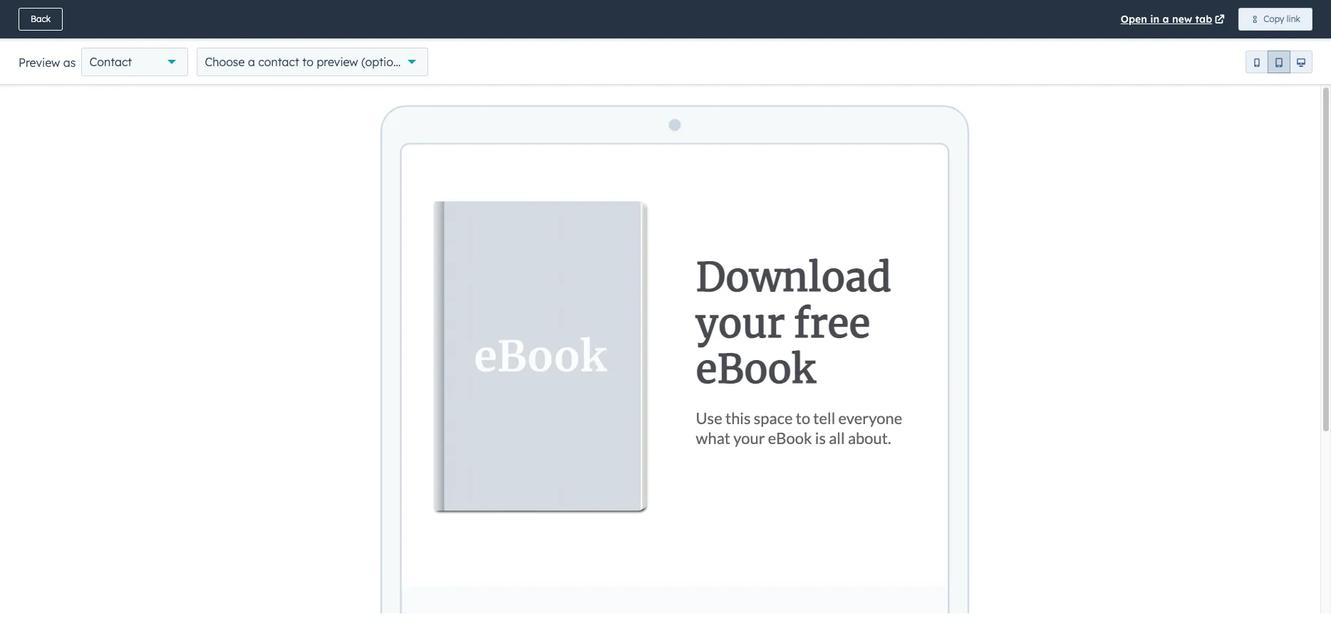 Task type: locate. For each thing, give the bounding box(es) containing it.
group
[[634, 46, 690, 70], [1272, 46, 1317, 70], [1246, 51, 1313, 73]]

link opens in a new window image
[[1215, 15, 1225, 26]]

1 vertical spatial a
[[248, 55, 255, 69]]

exit link
[[7, 9, 46, 31]]

autosaved button
[[1121, 11, 1174, 29]]

0 horizontal spatial a
[[248, 55, 255, 69]]

in
[[1150, 13, 1160, 26]]

tab
[[1195, 13, 1212, 26]]

preview
[[1194, 14, 1225, 25], [19, 56, 60, 70]]

as
[[63, 56, 76, 70]]

to
[[302, 55, 313, 69]]

publish button
[[1246, 9, 1299, 31]]

1 horizontal spatial a
[[1163, 13, 1169, 26]]

copy link
[[1264, 14, 1300, 24]]

a right the "choose"
[[248, 55, 255, 69]]

a right in
[[1163, 13, 1169, 26]]

copy
[[1264, 14, 1284, 24]]

open in a new tab link
[[1121, 11, 1227, 28]]

preview for preview
[[1194, 14, 1225, 25]]

choose
[[205, 55, 245, 69]]

0 horizontal spatial preview
[[19, 56, 60, 70]]

0 vertical spatial preview
[[1194, 14, 1225, 25]]

a
[[1163, 13, 1169, 26], [248, 55, 255, 69]]

1 vertical spatial preview
[[19, 56, 60, 70]]

a inside 'link'
[[1163, 13, 1169, 26]]

exit
[[19, 14, 34, 25]]

(optional)
[[361, 55, 414, 69]]

new
[[1172, 13, 1192, 26]]

preview right new
[[1194, 14, 1225, 25]]

copy link button
[[1239, 8, 1313, 31]]

preview left as
[[19, 56, 60, 70]]

preview as
[[19, 56, 76, 70]]

0 vertical spatial a
[[1163, 13, 1169, 26]]

preview inside button
[[1194, 14, 1225, 25]]

preview button
[[1182, 9, 1238, 31]]

preview
[[317, 55, 358, 69]]

1 horizontal spatial preview
[[1194, 14, 1225, 25]]



Task type: vqa. For each thing, say whether or not it's contained in the screenshot.
teams
no



Task type: describe. For each thing, give the bounding box(es) containing it.
link opens in a new window image
[[1215, 15, 1225, 26]]

a inside popup button
[[248, 55, 255, 69]]

autosaved
[[1121, 14, 1174, 26]]

settings button
[[1201, 46, 1266, 70]]

preview for preview as
[[19, 56, 60, 70]]

open
[[1121, 13, 1147, 26]]

contact
[[258, 55, 299, 69]]

back
[[31, 14, 51, 24]]

2
[[1315, 3, 1319, 13]]

choose a contact to preview (optional) button
[[197, 48, 429, 76]]

link
[[1287, 14, 1300, 24]]

contact button
[[82, 48, 188, 76]]

publish group
[[1246, 9, 1317, 31]]

settings
[[1221, 51, 1260, 64]]

open in a new tab
[[1121, 13, 1212, 26]]

publish
[[1258, 14, 1287, 25]]

contact
[[89, 55, 132, 69]]

back button
[[19, 8, 63, 31]]

choose a contact to preview (optional)
[[205, 55, 414, 69]]



